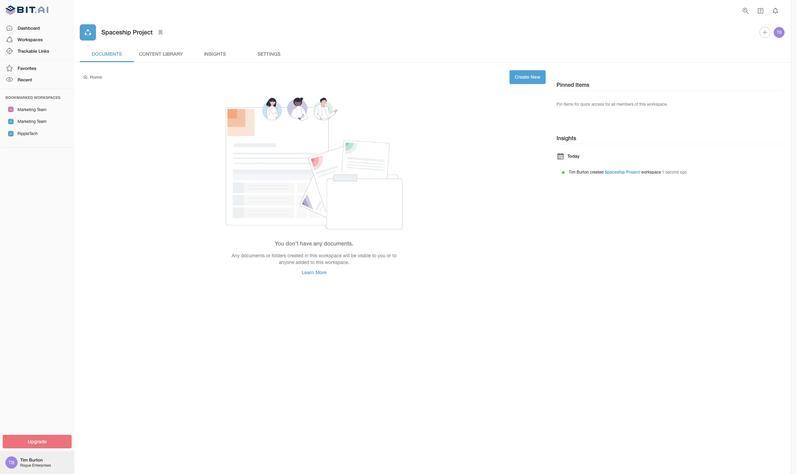 Task type: vqa. For each thing, say whether or not it's contained in the screenshot.
Search Workspaces... text field
no



Task type: locate. For each thing, give the bounding box(es) containing it.
0 vertical spatial burton
[[577, 170, 589, 175]]

to
[[372, 253, 377, 259], [392, 253, 397, 259], [311, 260, 315, 265]]

trackable links
[[18, 48, 49, 54]]

1 or from the left
[[266, 253, 270, 259]]

added
[[296, 260, 309, 265]]

for left quick
[[575, 102, 580, 107]]

1 vertical spatial burton
[[29, 458, 43, 463]]

1 horizontal spatial created
[[590, 170, 604, 175]]

trackable
[[18, 48, 37, 54]]

0 horizontal spatial or
[[266, 253, 270, 259]]

workspace
[[641, 170, 661, 175], [319, 253, 342, 259]]

project left bookmark icon
[[133, 29, 153, 36]]

burton
[[577, 170, 589, 175], [29, 458, 43, 463]]

0 horizontal spatial to
[[311, 260, 315, 265]]

or
[[266, 253, 270, 259], [387, 253, 391, 259]]

0 horizontal spatial tb
[[9, 460, 14, 466]]

0 vertical spatial insights
[[204, 51, 226, 57]]

1 horizontal spatial for
[[606, 102, 610, 107]]

marketing up the rippletech
[[18, 119, 36, 124]]

0 vertical spatial workspace
[[641, 170, 661, 175]]

marketing team button up the rippletech
[[0, 116, 74, 128]]

spaceship project
[[101, 29, 153, 36]]

1 marketing from the top
[[18, 107, 36, 112]]

1 horizontal spatial burton
[[577, 170, 589, 175]]

tb inside button
[[777, 30, 782, 35]]

dashboard
[[18, 25, 40, 31]]

favorites button
[[0, 63, 74, 74]]

0 vertical spatial project
[[133, 29, 153, 36]]

1 marketing team button from the top
[[0, 104, 74, 116]]

workspace. right of
[[647, 102, 668, 107]]

to right you
[[392, 253, 397, 259]]

tab list
[[80, 46, 786, 62]]

bookmark image
[[156, 28, 165, 37]]

1 vertical spatial tim
[[20, 458, 28, 463]]

0 vertical spatial workspace.
[[647, 102, 668, 107]]

0 horizontal spatial insights
[[204, 51, 226, 57]]

burton inside tim burton created spaceship project workspace 1 second ago
[[577, 170, 589, 175]]

1 vertical spatial team
[[37, 119, 47, 124]]

burton down today
[[577, 170, 589, 175]]

trackable links button
[[0, 45, 74, 57]]

documents
[[241, 253, 265, 259]]

or left folders
[[266, 253, 270, 259]]

marketing down bookmarked workspaces
[[18, 107, 36, 112]]

insights
[[204, 51, 226, 57], [557, 135, 576, 141]]

0 vertical spatial team
[[37, 107, 47, 112]]

library
[[163, 51, 183, 57]]

marketing team up the rippletech
[[18, 119, 47, 124]]

0 horizontal spatial created
[[288, 253, 303, 259]]

marketing
[[18, 107, 36, 112], [18, 119, 36, 124]]

this up more
[[316, 260, 324, 265]]

spaceship
[[101, 29, 131, 36], [605, 170, 625, 175]]

be
[[351, 253, 356, 259]]

upgrade button
[[3, 435, 72, 449]]

tim up rogue
[[20, 458, 28, 463]]

0 vertical spatial tim
[[569, 170, 576, 175]]

tim down today
[[569, 170, 576, 175]]

1 vertical spatial workspace
[[319, 253, 342, 259]]

pinned
[[557, 81, 574, 88]]

for
[[575, 102, 580, 107], [606, 102, 610, 107]]

1 marketing team from the top
[[18, 107, 47, 112]]

1 horizontal spatial project
[[626, 170, 640, 175]]

2 marketing team button from the top
[[0, 116, 74, 128]]

workspaces button
[[0, 34, 74, 45]]

1 horizontal spatial workspace
[[641, 170, 661, 175]]

workspace.
[[647, 102, 668, 107], [325, 260, 349, 265]]

team down workspaces
[[37, 107, 47, 112]]

project left 1
[[626, 170, 640, 175]]

2 team from the top
[[37, 119, 47, 124]]

0 vertical spatial created
[[590, 170, 604, 175]]

tab list containing documents
[[80, 46, 786, 62]]

0 horizontal spatial for
[[575, 102, 580, 107]]

created inside tim burton created spaceship project workspace 1 second ago
[[590, 170, 604, 175]]

don't
[[286, 240, 299, 247]]

marketing team
[[18, 107, 47, 112], [18, 119, 47, 124]]

marketing team button
[[0, 104, 74, 116], [0, 116, 74, 128]]

any documents or folders created in this workspace will be visible to you or to anyone added to this workspace.
[[232, 253, 397, 265]]

this right in
[[310, 253, 317, 259]]

1 vertical spatial marketing team
[[18, 119, 47, 124]]

burton for spaceship
[[577, 170, 589, 175]]

marketing for 1st marketing team button from the top of the page
[[18, 107, 36, 112]]

0 vertical spatial marketing
[[18, 107, 36, 112]]

1 vertical spatial created
[[288, 253, 303, 259]]

team up rippletech button
[[37, 119, 47, 124]]

workspace. down will
[[325, 260, 349, 265]]

team
[[37, 107, 47, 112], [37, 119, 47, 124]]

or right you
[[387, 253, 391, 259]]

for left all
[[606, 102, 610, 107]]

workspace inside any documents or folders created in this workspace will be visible to you or to anyone added to this workspace.
[[319, 253, 342, 259]]

0 horizontal spatial workspace
[[319, 253, 342, 259]]

1 team from the top
[[37, 107, 47, 112]]

1
[[662, 170, 664, 175]]

1 vertical spatial workspace.
[[325, 260, 349, 265]]

tim for spaceship
[[569, 170, 576, 175]]

burton inside tim burton rogue enterprises
[[29, 458, 43, 463]]

1 horizontal spatial tim
[[569, 170, 576, 175]]

in
[[305, 253, 308, 259]]

0 horizontal spatial burton
[[29, 458, 43, 463]]

workspace left 1
[[641, 170, 661, 175]]

pin items for quick access for all members of this workspace.
[[557, 102, 668, 107]]

today
[[568, 153, 580, 159]]

upgrade
[[28, 439, 47, 445]]

recent
[[18, 77, 32, 83]]

this
[[639, 102, 646, 107], [310, 253, 317, 259], [316, 260, 324, 265]]

1 vertical spatial this
[[310, 253, 317, 259]]

marketing team button down bookmarked workspaces
[[0, 104, 74, 116]]

tim for enterprises
[[20, 458, 28, 463]]

you don't have any documents.
[[275, 240, 353, 247]]

to left you
[[372, 253, 377, 259]]

tim inside tim burton rogue enterprises
[[20, 458, 28, 463]]

burton up enterprises
[[29, 458, 43, 463]]

1 horizontal spatial insights
[[557, 135, 576, 141]]

project
[[133, 29, 153, 36], [626, 170, 640, 175]]

any
[[314, 240, 322, 247]]

tb
[[777, 30, 782, 35], [9, 460, 14, 466]]

0 vertical spatial tb
[[777, 30, 782, 35]]

workspace down documents.
[[319, 253, 342, 259]]

have
[[300, 240, 312, 247]]

tim
[[569, 170, 576, 175], [20, 458, 28, 463]]

1 horizontal spatial to
[[372, 253, 377, 259]]

1 horizontal spatial or
[[387, 253, 391, 259]]

this right of
[[639, 102, 646, 107]]

0 horizontal spatial workspace.
[[325, 260, 349, 265]]

learn
[[302, 270, 314, 275]]

1 vertical spatial marketing
[[18, 119, 36, 124]]

created left spaceship project link
[[590, 170, 604, 175]]

you
[[378, 253, 386, 259]]

rogue
[[20, 464, 31, 468]]

1 horizontal spatial spaceship
[[605, 170, 625, 175]]

new
[[531, 74, 541, 80]]

marketing team down bookmarked workspaces
[[18, 107, 47, 112]]

0 horizontal spatial tim
[[20, 458, 28, 463]]

home
[[90, 74, 102, 80]]

workspaces
[[18, 37, 43, 42]]

2 marketing from the top
[[18, 119, 36, 124]]

2 horizontal spatial to
[[392, 253, 397, 259]]

tim burton rogue enterprises
[[20, 458, 51, 468]]

content
[[139, 51, 161, 57]]

1 for from the left
[[575, 102, 580, 107]]

learn more
[[302, 270, 327, 275]]

created
[[590, 170, 604, 175], [288, 253, 303, 259]]

to right added
[[311, 260, 315, 265]]

1 vertical spatial tb
[[9, 460, 14, 466]]

1 horizontal spatial tb
[[777, 30, 782, 35]]

0 vertical spatial marketing team
[[18, 107, 47, 112]]

created up added
[[288, 253, 303, 259]]

0 horizontal spatial spaceship
[[101, 29, 131, 36]]

tim inside tim burton created spaceship project workspace 1 second ago
[[569, 170, 576, 175]]



Task type: describe. For each thing, give the bounding box(es) containing it.
bookmarked
[[5, 95, 33, 100]]

2 marketing team from the top
[[18, 119, 47, 124]]

documents
[[92, 51, 122, 57]]

favorites
[[18, 66, 36, 71]]

1 vertical spatial project
[[626, 170, 640, 175]]

1 horizontal spatial workspace.
[[647, 102, 668, 107]]

0 vertical spatial spaceship
[[101, 29, 131, 36]]

created inside any documents or folders created in this workspace will be visible to you or to anyone added to this workspace.
[[288, 253, 303, 259]]

spaceship project link
[[605, 170, 640, 175]]

links
[[38, 48, 49, 54]]

1 vertical spatial spaceship
[[605, 170, 625, 175]]

learn more link
[[296, 266, 332, 280]]

pin
[[557, 102, 563, 107]]

members
[[617, 102, 634, 107]]

workspaces
[[34, 95, 60, 100]]

2 for from the left
[[606, 102, 610, 107]]

all
[[612, 102, 615, 107]]

burton for enterprises
[[29, 458, 43, 463]]

tim burton created spaceship project workspace 1 second ago
[[569, 170, 687, 175]]

tb button
[[773, 26, 786, 39]]

settings link
[[242, 46, 296, 62]]

create new
[[515, 74, 541, 80]]

rippletech
[[18, 131, 38, 136]]

any
[[232, 253, 240, 259]]

settings
[[258, 51, 281, 57]]

anyone
[[279, 260, 294, 265]]

insights inside "tab list"
[[204, 51, 226, 57]]

insights link
[[188, 46, 242, 62]]

workspace. inside any documents or folders created in this workspace will be visible to you or to anyone added to this workspace.
[[325, 260, 349, 265]]

recent button
[[0, 74, 74, 86]]

folders
[[272, 253, 286, 259]]

access
[[592, 102, 604, 107]]

you
[[275, 240, 284, 247]]

more
[[315, 270, 327, 275]]

documents link
[[80, 46, 134, 62]]

content library
[[139, 51, 183, 57]]

ago
[[680, 170, 687, 175]]

2 or from the left
[[387, 253, 391, 259]]

pinned items
[[557, 81, 590, 88]]

rippletech button
[[0, 128, 74, 140]]

documents.
[[324, 240, 353, 247]]

2 vertical spatial this
[[316, 260, 324, 265]]

1 vertical spatial insights
[[557, 135, 576, 141]]

items
[[564, 102, 574, 107]]

marketing for second marketing team button from the top
[[18, 119, 36, 124]]

second
[[666, 170, 679, 175]]

home link
[[82, 74, 102, 80]]

enterprises
[[32, 464, 51, 468]]

bookmarked workspaces
[[5, 95, 60, 100]]

create new button
[[510, 70, 546, 84]]

workspace inside tim burton created spaceship project workspace 1 second ago
[[641, 170, 661, 175]]

create
[[515, 74, 529, 80]]

0 horizontal spatial project
[[133, 29, 153, 36]]

of
[[635, 102, 638, 107]]

quick
[[581, 102, 590, 107]]

content library link
[[134, 46, 188, 62]]

will
[[343, 253, 350, 259]]

dashboard button
[[0, 22, 74, 34]]

0 vertical spatial this
[[639, 102, 646, 107]]

items
[[576, 81, 590, 88]]

visible
[[358, 253, 371, 259]]



